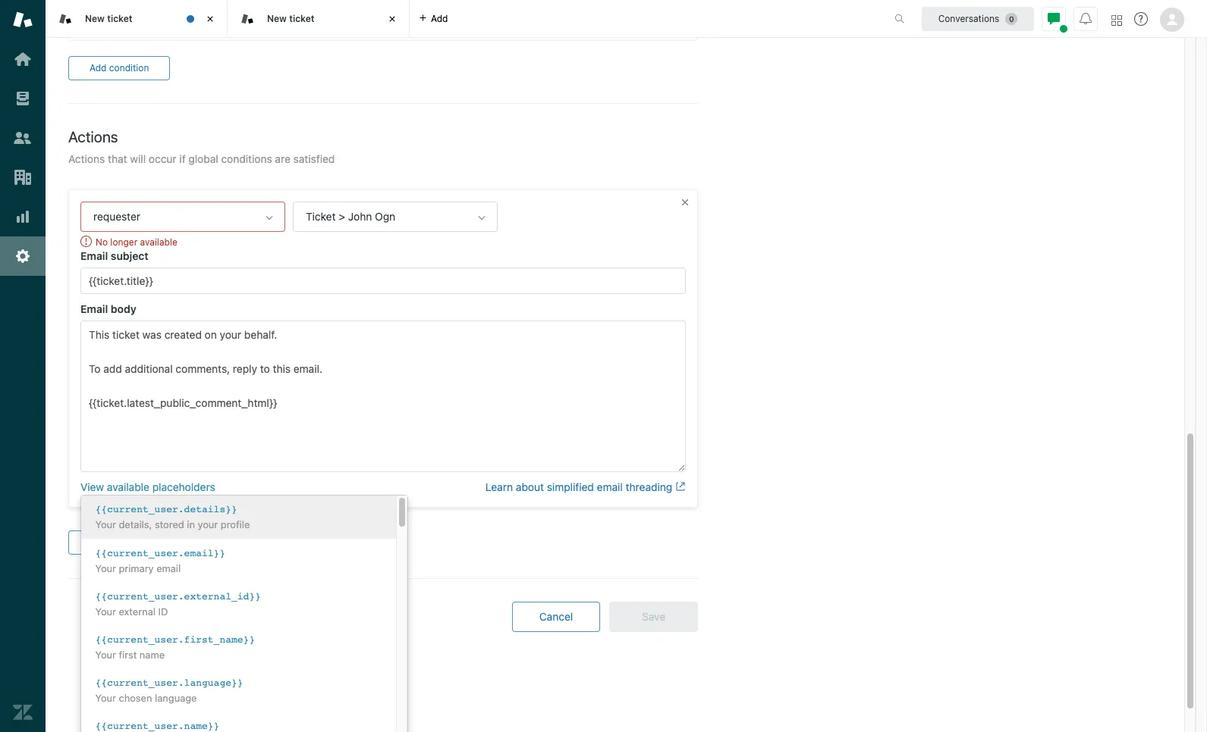 Task type: locate. For each thing, give the bounding box(es) containing it.
0 horizontal spatial new ticket
[[85, 13, 132, 24]]

1 ticket from the left
[[107, 13, 132, 24]]

2 new ticket from the left
[[267, 13, 314, 24]]

notifications image
[[1080, 13, 1092, 25]]

organizations image
[[13, 168, 33, 187]]

new ticket for second new ticket tab
[[267, 13, 314, 24]]

0 horizontal spatial new
[[85, 13, 105, 24]]

ticket
[[107, 13, 132, 24], [289, 13, 314, 24]]

zendesk products image
[[1111, 15, 1122, 25]]

new right close icon
[[267, 13, 287, 24]]

1 horizontal spatial new
[[267, 13, 287, 24]]

close image
[[203, 11, 218, 27]]

new ticket
[[85, 13, 132, 24], [267, 13, 314, 24]]

button displays agent's chat status as online. image
[[1048, 13, 1060, 25]]

new
[[85, 13, 105, 24], [267, 13, 287, 24]]

1 horizontal spatial ticket
[[289, 13, 314, 24]]

add button
[[410, 0, 457, 37]]

new right zendesk support image
[[85, 13, 105, 24]]

1 new from the left
[[85, 13, 105, 24]]

new ticket tab
[[46, 0, 228, 38], [228, 0, 410, 38]]

2 new ticket tab from the left
[[228, 0, 410, 38]]

1 new ticket from the left
[[85, 13, 132, 24]]

0 horizontal spatial ticket
[[107, 13, 132, 24]]

1 horizontal spatial new ticket
[[267, 13, 314, 24]]

2 new from the left
[[267, 13, 287, 24]]

2 ticket from the left
[[289, 13, 314, 24]]

1 new ticket tab from the left
[[46, 0, 228, 38]]

add
[[431, 13, 448, 24]]



Task type: describe. For each thing, give the bounding box(es) containing it.
zendesk image
[[13, 703, 33, 723]]

close image
[[385, 11, 400, 27]]

ticket for 1st new ticket tab from the left
[[107, 13, 132, 24]]

conversations button
[[922, 6, 1034, 31]]

reporting image
[[13, 207, 33, 227]]

admin image
[[13, 247, 33, 266]]

get help image
[[1134, 12, 1148, 26]]

views image
[[13, 89, 33, 108]]

main element
[[0, 0, 46, 733]]

ticket for second new ticket tab
[[289, 13, 314, 24]]

new ticket for 1st new ticket tab from the left
[[85, 13, 132, 24]]

get started image
[[13, 49, 33, 69]]

tabs tab list
[[46, 0, 879, 38]]

conversations
[[938, 13, 999, 24]]

customers image
[[13, 128, 33, 148]]

zendesk support image
[[13, 10, 33, 30]]



Task type: vqa. For each thing, say whether or not it's contained in the screenshot.
1st ticket from the left
yes



